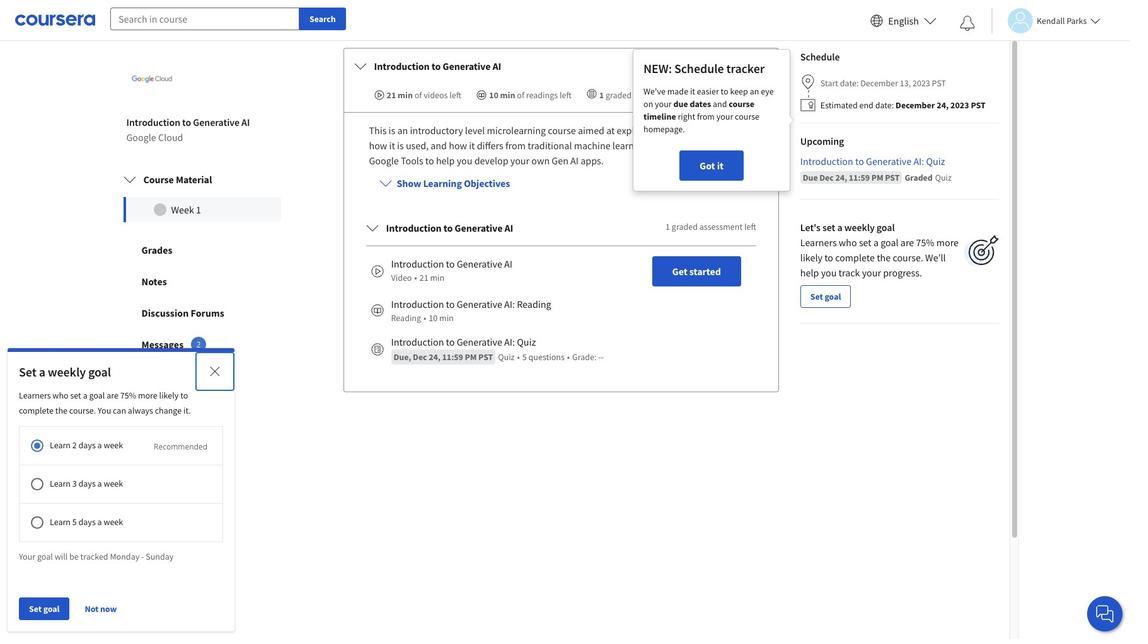 Task type: locate. For each thing, give the bounding box(es) containing it.
0 horizontal spatial 24,
[[429, 352, 441, 363]]

who inside learners who set a goal are 75% more likely to complete the course. you can always change it.
[[53, 390, 68, 402]]

weekly
[[845, 221, 875, 234], [48, 364, 86, 380]]

your inside the this is an introductory level microlearning course aimed at explaining what generative ai is, how it is used, and how it differs from traditional machine learning methods. it also covers google tools to help you develop your own gen ai apps.
[[511, 154, 530, 167]]

2 vertical spatial 1
[[666, 221, 670, 233]]

week
[[104, 440, 123, 451], [104, 479, 123, 490], [104, 517, 123, 528]]

introduction up video
[[391, 258, 444, 270]]

75% inside learners who set a goal are 75% more likely to complete the course. you can always change it.
[[120, 390, 136, 402]]

tracker
[[727, 61, 765, 76]]

complete inside learners who set a goal are 75% more likely to complete the course. you can always change it.
[[19, 405, 54, 417]]

who inside the learners who set a goal are 75% more likely to complete the course. we'll help you track your progress.
[[839, 236, 857, 249]]

also
[[699, 139, 717, 152]]

graded
[[606, 90, 632, 101], [672, 221, 698, 233]]

not now button
[[80, 598, 122, 621]]

set down let's set a weekly goal
[[859, 236, 872, 249]]

december up the end
[[861, 78, 898, 89]]

24, for introduction to generative ai: quiz due, dec 24, 11:59 pm pst quiz • 5 questions • grade: --
[[429, 352, 441, 363]]

0 vertical spatial assessment
[[634, 90, 677, 101]]

likely for always
[[159, 390, 179, 402]]

learners inside the learners who set a goal are 75% more likely to complete the course. we'll help you track your progress.
[[801, 236, 837, 249]]

set inside learners who set a goal are 75% more likely to complete the course. you can always change it.
[[70, 390, 81, 402]]

right
[[678, 111, 696, 122]]

ai inside dropdown button
[[493, 60, 501, 72]]

2 vertical spatial course
[[548, 124, 576, 137]]

google inside the this is an introductory level microlearning course aimed at explaining what generative ai is, how it is used, and how it differs from traditional machine learning methods. it also covers google tools to help you develop your own gen ai apps.
[[369, 154, 399, 167]]

you
[[457, 154, 473, 167], [821, 267, 837, 279]]

is left used,
[[397, 139, 404, 152]]

show notifications image
[[960, 16, 975, 31]]

set a weekly goal
[[19, 364, 111, 380]]

set for learners who set a goal are 75% more likely to complete the course. you can always change it.
[[70, 390, 81, 402]]

learn
[[50, 440, 71, 451], [50, 479, 71, 490], [50, 517, 71, 528]]

more for you
[[138, 390, 157, 402]]

graded left on
[[606, 90, 632, 101]]

an inside the this is an introductory level microlearning course aimed at explaining what generative ai is, how it is used, and how it differs from traditional machine learning methods. it also covers google tools to help you develop your own gen ai apps.
[[397, 124, 408, 137]]

ai: for introduction to generative ai: quiz
[[504, 336, 515, 349]]

0 horizontal spatial how
[[369, 139, 387, 152]]

generative up course material dropdown button
[[193, 116, 240, 129]]

a inside learners who set a goal are 75% more likely to complete the course. you can always change it.
[[83, 390, 87, 402]]

more up always
[[138, 390, 157, 402]]

eye
[[761, 86, 774, 97]]

0 horizontal spatial 5
[[72, 517, 77, 528]]

got it
[[700, 159, 724, 172]]

pm for introduction to generative ai: quiz due dec 24, 11:59 pm pst graded quiz
[[872, 172, 884, 183]]

11:59 for introduction to generative ai: quiz due dec 24, 11:59 pm pst graded quiz
[[849, 172, 870, 183]]

machine
[[574, 139, 611, 152]]

0 horizontal spatial is
[[389, 124, 395, 137]]

1 horizontal spatial are
[[901, 236, 914, 249]]

complete inside the learners who set a goal are 75% more likely to complete the course. we'll help you track your progress.
[[836, 252, 875, 264]]

always
[[128, 405, 153, 417]]

1 horizontal spatial set goal
[[811, 291, 841, 303]]

course
[[729, 98, 755, 110], [735, 111, 760, 122], [548, 124, 576, 137]]

1 vertical spatial an
[[397, 124, 408, 137]]

0 horizontal spatial 2023
[[913, 78, 930, 89]]

learners down set a weekly goal
[[19, 390, 51, 402]]

1 horizontal spatial complete
[[836, 252, 875, 264]]

more inside learners who set a goal are 75% more likely to complete the course. you can always change it.
[[138, 390, 157, 402]]

introduction for reading
[[391, 298, 444, 311]]

0 vertical spatial 21
[[387, 90, 396, 101]]

to down introduction to generative ai video • 21 min
[[446, 298, 455, 311]]

quiz
[[926, 155, 945, 168], [935, 172, 952, 183], [517, 336, 536, 349], [498, 352, 515, 363]]

21 left videos
[[387, 90, 396, 101]]

1 horizontal spatial assessment
[[700, 221, 743, 233]]

1 vertical spatial 10
[[429, 313, 438, 324]]

and down the introductory
[[431, 139, 447, 152]]

course inside the this is an introductory level microlearning course aimed at explaining what generative ai is, how it is used, and how it differs from traditional machine learning methods. it also covers google tools to help you develop your own gen ai apps.
[[548, 124, 576, 137]]

course material button
[[113, 162, 291, 197]]

set inside the learners who set a goal are 75% more likely to complete the course. we'll help you track your progress.
[[859, 236, 872, 249]]

1 horizontal spatial how
[[449, 139, 467, 152]]

2 vertical spatial set
[[70, 390, 81, 402]]

0 vertical spatial week
[[104, 440, 123, 451]]

are up progress. at top
[[901, 236, 914, 249]]

are for we'll
[[901, 236, 914, 249]]

help up show learning objectives button
[[436, 154, 455, 167]]

your inside the learners who set a goal are 75% more likely to complete the course. we'll help you track your progress.
[[862, 267, 881, 279]]

2 up 3
[[72, 440, 77, 451]]

introduction for cloud
[[126, 116, 180, 129]]

date: right the end
[[876, 100, 894, 111]]

from inside the this is an introductory level microlearning course aimed at explaining what generative ai is, how it is used, and how it differs from traditional machine learning methods. it also covers google tools to help you develop your own gen ai apps.
[[506, 139, 526, 152]]

course material
[[143, 173, 212, 186]]

0 horizontal spatial reading
[[391, 313, 421, 324]]

likely inside learners who set a goal are 75% more likely to complete the course. you can always change it.
[[159, 390, 179, 402]]

generative inside introduction to generative ai: reading reading • 10 min
[[457, 298, 502, 311]]

generative inside introduction to generative ai: quiz due, dec 24, 11:59 pm pst quiz • 5 questions • grade: --
[[457, 336, 502, 349]]

dec
[[820, 172, 834, 183], [413, 352, 427, 363]]

11:59 inside introduction to generative ai: quiz due dec 24, 11:59 pm pst graded quiz
[[849, 172, 870, 183]]

0 horizontal spatial an
[[397, 124, 408, 137]]

days for 3
[[78, 479, 96, 490]]

your up timeline
[[655, 98, 672, 110]]

set down set a weekly goal
[[70, 390, 81, 402]]

pst inside introduction to generative ai: quiz due, dec 24, 11:59 pm pst quiz • 5 questions • grade: --
[[479, 352, 493, 363]]

who
[[839, 236, 857, 249], [53, 390, 68, 402]]

learners inside learners who set a goal are 75% more likely to complete the course. you can always change it.
[[19, 390, 51, 402]]

likely down let's
[[801, 252, 823, 264]]

quiz left the questions
[[498, 352, 515, 363]]

chat with us image
[[1095, 605, 1115, 625]]

1 horizontal spatial the
[[877, 252, 891, 264]]

0 vertical spatial learners
[[801, 236, 837, 249]]

1 vertical spatial google
[[369, 154, 399, 167]]

course. inside the learners who set a goal are 75% more likely to complete the course. we'll help you track your progress.
[[893, 252, 924, 264]]

0 vertical spatial likely
[[801, 252, 823, 264]]

left
[[450, 90, 462, 101], [560, 90, 572, 101], [678, 90, 690, 101], [745, 221, 756, 233]]

a for learn 5 days a week
[[97, 517, 102, 528]]

5 left the questions
[[523, 352, 527, 363]]

how down this
[[369, 139, 387, 152]]

course up is,
[[735, 111, 760, 122]]

forums
[[191, 307, 224, 320]]

more inside the learners who set a goal are 75% more likely to complete the course. we'll help you track your progress.
[[937, 236, 959, 249]]

to inside introduction to generative ai: quiz due, dec 24, 11:59 pm pst quiz • 5 questions • grade: --
[[446, 336, 455, 349]]

1 vertical spatial learners
[[19, 390, 51, 402]]

discussion
[[142, 307, 189, 320]]

set goal left not at the left bottom of the page
[[29, 604, 60, 615]]

0 horizontal spatial graded
[[606, 90, 632, 101]]

0 vertical spatial help
[[436, 154, 455, 167]]

of for readings
[[517, 90, 525, 101]]

of left the readings at the top left
[[517, 90, 525, 101]]

1 of from the left
[[415, 90, 422, 101]]

1 vertical spatial 5
[[72, 517, 77, 528]]

microlearning
[[487, 124, 546, 137]]

days up tracked
[[78, 517, 96, 528]]

10 down introduction to generative ai video • 21 min
[[429, 313, 438, 324]]

1 horizontal spatial you
[[821, 267, 837, 279]]

goal up you
[[89, 390, 105, 402]]

3 week from the top
[[104, 517, 123, 528]]

are inside the learners who set a goal are 75% more likely to complete the course. we'll help you track your progress.
[[901, 236, 914, 249]]

generative inside introduction to generative ai google cloud
[[193, 116, 240, 129]]

help center image
[[1098, 607, 1113, 622]]

you inside the learners who set a goal are 75% more likely to complete the course. we'll help you track your progress.
[[821, 267, 837, 279]]

set
[[811, 291, 823, 303], [19, 364, 36, 380], [29, 604, 42, 615]]

to inside introduction to generative ai: quiz due dec 24, 11:59 pm pst graded quiz
[[856, 155, 864, 168]]

goal inside the learners who set a goal are 75% more likely to complete the course. we'll help you track your progress.
[[881, 236, 899, 249]]

introduction to generative ai up introduction to generative ai video • 21 min
[[386, 222, 513, 235]]

24, inside introduction to generative ai: quiz due dec 24, 11:59 pm pst graded quiz
[[836, 172, 847, 183]]

0 horizontal spatial course.
[[69, 405, 96, 417]]

1 horizontal spatial 21
[[420, 272, 429, 284]]

-
[[598, 352, 601, 363], [601, 352, 604, 363], [141, 552, 144, 563]]

2 vertical spatial set
[[29, 604, 42, 615]]

0 vertical spatial an
[[750, 86, 759, 97]]

2023
[[913, 78, 930, 89], [951, 100, 969, 111]]

1 horizontal spatial 24,
[[836, 172, 847, 183]]

estimated end date: december 24, 2023 pst
[[821, 100, 986, 111]]

1 horizontal spatial pm
[[872, 172, 884, 183]]

0 vertical spatial 11:59
[[849, 172, 870, 183]]

0 vertical spatial more
[[937, 236, 959, 249]]

0 horizontal spatial weekly
[[48, 364, 86, 380]]

keep
[[730, 86, 748, 97]]

min down introduction to generative ai video • 21 min
[[439, 313, 454, 324]]

24, inside introduction to generative ai: quiz due, dec 24, 11:59 pm pst quiz • 5 questions • grade: --
[[429, 352, 441, 363]]

the inside learners who set a goal are 75% more likely to complete the course. you can always change it.
[[55, 405, 67, 417]]

2 week from the top
[[104, 479, 123, 490]]

who for learners who set a goal are 75% more likely to complete the course. we'll help you track your progress.
[[839, 236, 857, 249]]

1 up get started button
[[666, 221, 670, 233]]

1 horizontal spatial learners
[[801, 236, 837, 249]]

• down introduction to generative ai video • 21 min
[[424, 313, 426, 324]]

ai:
[[914, 155, 924, 168], [504, 298, 515, 311], [504, 336, 515, 349]]

1 vertical spatial you
[[821, 267, 837, 279]]

of for videos
[[415, 90, 422, 101]]

start date: december 13, 2023 pst
[[821, 78, 946, 89]]

to down let's set a weekly goal
[[825, 252, 834, 264]]

set for learners who set a goal are 75% more likely to complete the course. we'll help you track your progress.
[[859, 236, 872, 249]]

to down the end
[[856, 155, 864, 168]]

weekly inside dialog
[[48, 364, 86, 380]]

1 horizontal spatial date:
[[876, 100, 894, 111]]

week for learn 2 days a week
[[104, 440, 123, 451]]

min left videos
[[398, 90, 413, 101]]

1 week from the top
[[104, 440, 123, 451]]

introduction inside introduction to generative ai: reading reading • 10 min
[[391, 298, 444, 311]]

week 1
[[171, 204, 201, 216]]

course timeline
[[644, 98, 755, 122]]

dec inside introduction to generative ai: quiz due, dec 24, 11:59 pm pst quiz • 5 questions • grade: --
[[413, 352, 427, 363]]

days right 3
[[78, 479, 96, 490]]

from inside right from your course homepage.
[[697, 111, 715, 122]]

are
[[901, 236, 914, 249], [107, 390, 118, 402]]

pm inside introduction to generative ai: quiz due, dec 24, 11:59 pm pst quiz • 5 questions • grade: --
[[465, 352, 477, 363]]

1 horizontal spatial course.
[[893, 252, 924, 264]]

1 horizontal spatial who
[[839, 236, 857, 249]]

1 vertical spatial set
[[859, 236, 872, 249]]

date:
[[840, 78, 859, 89], [876, 100, 894, 111]]

introduction inside introduction to generative ai: quiz due dec 24, 11:59 pm pst graded quiz
[[801, 155, 854, 168]]

how down level
[[449, 139, 467, 152]]

11:59 down introduction to generative ai: reading reading • 10 min
[[442, 352, 463, 363]]

more up we'll
[[937, 236, 959, 249]]

0 horizontal spatial learners
[[19, 390, 51, 402]]

0 vertical spatial from
[[697, 111, 715, 122]]

weekly up the learners who set a goal are 75% more likely to complete the course. we'll help you track your progress.
[[845, 221, 875, 234]]

24, for introduction to generative ai: quiz due dec 24, 11:59 pm pst graded quiz
[[836, 172, 847, 183]]

a inside the learners who set a goal are 75% more likely to complete the course. we'll help you track your progress.
[[874, 236, 879, 249]]

assessment up started
[[700, 221, 743, 233]]

0 vertical spatial course
[[729, 98, 755, 110]]

75% inside the learners who set a goal are 75% more likely to complete the course. we'll help you track your progress.
[[916, 236, 935, 249]]

1 vertical spatial 1
[[196, 204, 201, 216]]

1 graded assessment left up started
[[666, 221, 756, 233]]

1 horizontal spatial an
[[750, 86, 759, 97]]

3 days from the top
[[78, 517, 96, 528]]

1 learn from the top
[[50, 440, 71, 451]]

week right 3
[[104, 479, 123, 490]]

2 horizontal spatial 24,
[[937, 100, 949, 111]]

how
[[369, 139, 387, 152], [449, 139, 467, 152]]

english
[[889, 14, 919, 27]]

to left keep
[[721, 86, 729, 97]]

december
[[861, 78, 898, 89], [896, 100, 935, 111]]

a for learners who set a goal are 75% more likely to complete the course. you can always change it.
[[83, 390, 87, 402]]

of
[[415, 90, 422, 101], [517, 90, 525, 101]]

and
[[713, 98, 727, 110], [431, 139, 447, 152]]

get started button
[[652, 257, 741, 287]]

likely for you
[[801, 252, 823, 264]]

1 vertical spatial and
[[431, 139, 447, 152]]

course. left you
[[69, 405, 96, 417]]

ai: inside introduction to generative ai: quiz due, dec 24, 11:59 pm pst quiz • 5 questions • grade: --
[[504, 336, 515, 349]]

goal up progress. at top
[[881, 236, 899, 249]]

• left the questions
[[517, 352, 520, 363]]

3 learn from the top
[[50, 517, 71, 528]]

Search in course text field
[[110, 8, 299, 30]]

1 vertical spatial graded
[[672, 221, 698, 233]]

2 days from the top
[[78, 479, 96, 490]]

an inside 'we've made it easier to keep an eye on your'
[[750, 86, 759, 97]]

the down set a weekly goal
[[55, 405, 67, 417]]

introduction up cloud
[[126, 116, 180, 129]]

and down easier on the top of page
[[713, 98, 727, 110]]

0 vertical spatial learn
[[50, 440, 71, 451]]

2
[[197, 340, 201, 351], [72, 440, 77, 451]]

75% for we'll
[[916, 236, 935, 249]]

notes
[[142, 276, 167, 288]]

0 vertical spatial ai:
[[914, 155, 924, 168]]

1 horizontal spatial set
[[823, 221, 836, 234]]

the inside the learners who set a goal are 75% more likely to complete the course. we'll help you track your progress.
[[877, 252, 891, 264]]

course inside right from your course homepage.
[[735, 111, 760, 122]]

1 vertical spatial week
[[104, 479, 123, 490]]

to down introduction to generative ai: reading reading • 10 min
[[446, 336, 455, 349]]

pm
[[872, 172, 884, 183], [465, 352, 477, 363]]

it up dates
[[690, 86, 695, 97]]

pm inside introduction to generative ai: quiz due dec 24, 11:59 pm pst graded quiz
[[872, 172, 884, 183]]

course up traditional
[[548, 124, 576, 137]]

1 vertical spatial who
[[53, 390, 68, 402]]

0 vertical spatial introduction to generative ai
[[374, 60, 501, 72]]

set goal button left not at the left bottom of the page
[[19, 598, 70, 621]]

you left track
[[821, 267, 837, 279]]

goal
[[877, 221, 895, 234], [881, 236, 899, 249], [825, 291, 841, 303], [88, 364, 111, 380], [89, 390, 105, 402], [37, 552, 53, 563], [43, 604, 60, 615]]

1 vertical spatial 2
[[72, 440, 77, 451]]

goal left not at the left bottom of the page
[[43, 604, 60, 615]]

ai: down introduction to generative ai: reading reading • 10 min
[[504, 336, 515, 349]]

pm for introduction to generative ai: quiz due, dec 24, 11:59 pm pst quiz • 5 questions • grade: --
[[465, 352, 477, 363]]

your inside 'we've made it easier to keep an eye on your'
[[655, 98, 672, 110]]

generative down introduction to generative ai video • 21 min
[[457, 298, 502, 311]]

parks
[[1067, 15, 1087, 26]]

ai: up graded
[[914, 155, 924, 168]]

to inside the this is an introductory level microlearning course aimed at explaining what generative ai is, how it is used, and how it differs from traditional machine learning methods. it also covers google tools to help you develop your own gen ai apps.
[[425, 154, 434, 167]]

assessment up timeline
[[634, 90, 677, 101]]

10 inside introduction to generative ai: reading reading • 10 min
[[429, 313, 438, 324]]

0 vertical spatial the
[[877, 252, 891, 264]]

ai: inside introduction to generative ai: reading reading • 10 min
[[504, 298, 515, 311]]

days for 2
[[78, 440, 96, 451]]

generative inside the this is an introductory level microlearning course aimed at explaining what generative ai is, how it is used, and how it differs from traditional machine learning methods. it also covers google tools to help you develop your own gen ai apps.
[[686, 124, 731, 137]]

now
[[100, 604, 117, 615]]

who down set a weekly goal
[[53, 390, 68, 402]]

generative inside dropdown button
[[443, 60, 491, 72]]

1 vertical spatial 21
[[420, 272, 429, 284]]

2 of from the left
[[517, 90, 525, 101]]

1 days from the top
[[78, 440, 96, 451]]

introduction to generative ai
[[374, 60, 501, 72], [386, 222, 513, 235]]

generative up graded
[[866, 155, 912, 168]]

to up introduction to generative ai: reading reading • 10 min
[[446, 258, 455, 270]]

it left used,
[[389, 139, 395, 152]]

it down level
[[469, 139, 475, 152]]

date: right the start
[[840, 78, 859, 89]]

an
[[750, 86, 759, 97], [397, 124, 408, 137]]

goal down track
[[825, 291, 841, 303]]

2 horizontal spatial 1
[[666, 221, 670, 233]]

discussion forums
[[142, 307, 224, 320]]

1 vertical spatial reading
[[391, 313, 421, 324]]

0 horizontal spatial 75%
[[120, 390, 136, 402]]

reading up the questions
[[517, 298, 551, 311]]

2 vertical spatial learn
[[50, 517, 71, 528]]

5 inside introduction to generative ai: quiz due, dec 24, 11:59 pm pst quiz • 5 questions • grade: --
[[523, 352, 527, 363]]

introduction inside introduction to generative ai google cloud
[[126, 116, 180, 129]]

0 horizontal spatial from
[[506, 139, 526, 152]]

is
[[389, 124, 395, 137], [397, 139, 404, 152]]

course. for you
[[69, 405, 96, 417]]

help left track
[[801, 267, 819, 279]]

1 right week
[[196, 204, 201, 216]]

learners down let's
[[801, 236, 837, 249]]

end
[[860, 100, 874, 111]]

will
[[55, 552, 68, 563]]

got
[[700, 159, 715, 172]]

introduction inside introduction to generative ai: quiz due, dec 24, 11:59 pm pst quiz • 5 questions • grade: --
[[391, 336, 444, 349]]

learn for learn 5 days a week
[[50, 517, 71, 528]]

set goal inside set a weekly goal dialog
[[29, 604, 60, 615]]

to up introduction to generative ai video • 21 min
[[444, 222, 453, 235]]

an up used,
[[397, 124, 408, 137]]

assessment
[[634, 90, 677, 101], [700, 221, 743, 233]]

1 horizontal spatial likely
[[801, 252, 823, 264]]

introduction to generative ai inside dropdown button
[[374, 60, 501, 72]]

english button
[[866, 0, 942, 41]]

cloud
[[158, 131, 183, 144]]

a
[[838, 221, 843, 234], [874, 236, 879, 249], [39, 364, 45, 380], [83, 390, 87, 402], [97, 440, 102, 451], [97, 479, 102, 490], [97, 517, 102, 528]]

course inside the course timeline
[[729, 98, 755, 110]]

from down microlearning
[[506, 139, 526, 152]]

pm down introduction to generative ai: reading reading • 10 min
[[465, 352, 477, 363]]

more
[[937, 236, 959, 249], [138, 390, 157, 402]]

learn for learn 3 days a week
[[50, 479, 71, 490]]

21 inside introduction to generative ai video • 21 min
[[420, 272, 429, 284]]

from
[[697, 111, 715, 122], [506, 139, 526, 152]]

get
[[672, 265, 688, 278]]

min right video
[[430, 272, 445, 284]]

generative up also
[[686, 124, 731, 137]]

differs
[[477, 139, 504, 152]]

learn up learn 3 days a week
[[50, 440, 71, 451]]

is right this
[[389, 124, 395, 137]]

covers
[[719, 139, 746, 152]]

right from your course homepage.
[[644, 111, 760, 135]]

days up learn 3 days a week
[[78, 440, 96, 451]]

introduction inside introduction to generative ai video • 21 min
[[391, 258, 444, 270]]

1 vertical spatial 24,
[[836, 172, 847, 183]]

• inside introduction to generative ai video • 21 min
[[415, 272, 417, 284]]

it right the got
[[717, 159, 724, 172]]

to up it.
[[180, 390, 188, 402]]

google inside introduction to generative ai google cloud
[[126, 131, 156, 144]]

0 horizontal spatial set goal
[[29, 604, 60, 615]]

0 vertical spatial reading
[[517, 298, 551, 311]]

1 vertical spatial december
[[896, 100, 935, 111]]

1 vertical spatial the
[[55, 405, 67, 417]]

1 horizontal spatial graded
[[672, 221, 698, 233]]

upcoming
[[801, 135, 844, 148]]

your inside right from your course homepage.
[[717, 111, 733, 122]]

0 horizontal spatial who
[[53, 390, 68, 402]]

change
[[155, 405, 182, 417]]

0 horizontal spatial 2
[[72, 440, 77, 451]]

2 vertical spatial week
[[104, 517, 123, 528]]

are inside learners who set a goal are 75% more likely to complete the course. you can always change it.
[[107, 390, 118, 402]]

0 vertical spatial 2023
[[913, 78, 930, 89]]

0 vertical spatial 10
[[489, 90, 499, 101]]

set goal button
[[801, 286, 851, 308], [19, 598, 70, 621]]

the
[[877, 252, 891, 264], [55, 405, 67, 417]]

week for learn 3 days a week
[[104, 479, 123, 490]]

1 vertical spatial course
[[735, 111, 760, 122]]

dates
[[690, 98, 711, 110]]

0 vertical spatial course.
[[893, 252, 924, 264]]

are up can
[[107, 390, 118, 402]]

0 horizontal spatial pm
[[465, 352, 477, 363]]

timeline
[[644, 111, 676, 122]]

to inside introduction to generative ai video • 21 min
[[446, 258, 455, 270]]

min
[[398, 90, 413, 101], [500, 90, 515, 101], [430, 272, 445, 284], [439, 313, 454, 324]]

2 down discussion forums link
[[197, 340, 201, 351]]

pm down introduction to generative ai: quiz link
[[872, 172, 884, 183]]

75% up we'll
[[916, 236, 935, 249]]

2 vertical spatial ai:
[[504, 336, 515, 349]]

can
[[113, 405, 126, 417]]

week down can
[[104, 440, 123, 451]]

1 graded assessment left
[[599, 90, 690, 101], [666, 221, 756, 233]]

1 horizontal spatial dec
[[820, 172, 834, 183]]

1 vertical spatial course.
[[69, 405, 96, 417]]

generative up videos
[[443, 60, 491, 72]]

0 vertical spatial set goal
[[811, 291, 841, 303]]

1
[[599, 90, 604, 101], [196, 204, 201, 216], [666, 221, 670, 233]]

1 vertical spatial ai:
[[504, 298, 515, 311]]

likely inside the learners who set a goal are 75% more likely to complete the course. we'll help you track your progress.
[[801, 252, 823, 264]]

introduction down the show
[[386, 222, 442, 235]]

video
[[391, 272, 412, 284]]

and inside the this is an introductory level microlearning course aimed at explaining what generative ai is, how it is used, and how it differs from traditional machine learning methods. it also covers google tools to help you develop your own gen ai apps.
[[431, 139, 447, 152]]

• right video
[[415, 272, 417, 284]]

an left eye
[[750, 86, 759, 97]]

dec for introduction to generative ai: quiz due dec 24, 11:59 pm pst graded quiz
[[820, 172, 834, 183]]

2 vertical spatial days
[[78, 517, 96, 528]]

0 vertical spatial date:
[[840, 78, 859, 89]]

generative down objectives
[[455, 222, 503, 235]]

min inside introduction to generative ai: reading reading • 10 min
[[439, 313, 454, 324]]

let's
[[801, 221, 821, 234]]

1 horizontal spatial google
[[369, 154, 399, 167]]

5 up be at the bottom of the page
[[72, 517, 77, 528]]

course. up progress. at top
[[893, 252, 924, 264]]

1 graded assessment left up timeline
[[599, 90, 690, 101]]

2 learn from the top
[[50, 479, 71, 490]]

course. inside learners who set a goal are 75% more likely to complete the course. you can always change it.
[[69, 405, 96, 417]]

show
[[397, 177, 421, 190]]

help inside the learners who set a goal are 75% more likely to complete the course. we'll help you track your progress.
[[801, 267, 819, 279]]

to inside 'we've made it easier to keep an eye on your'
[[721, 86, 729, 97]]

develop
[[475, 154, 509, 167]]

dec inside introduction to generative ai: quiz due dec 24, 11:59 pm pst graded quiz
[[820, 172, 834, 183]]

introduction down video
[[391, 298, 444, 311]]

google left tools on the left
[[369, 154, 399, 167]]

11:59 inside introduction to generative ai: quiz due, dec 24, 11:59 pm pst quiz • 5 questions • grade: --
[[442, 352, 463, 363]]

ai: up introduction to generative ai: quiz due, dec 24, 11:59 pm pst quiz • 5 questions • grade: -- at the bottom of the page
[[504, 298, 515, 311]]



Task type: vqa. For each thing, say whether or not it's contained in the screenshot.
Can
yes



Task type: describe. For each thing, give the bounding box(es) containing it.
search
[[310, 13, 336, 25]]

learners for learners who set a goal are 75% more likely to complete the course. we'll help you track your progress.
[[801, 236, 837, 249]]

what
[[663, 124, 684, 137]]

the for we'll
[[877, 252, 891, 264]]

1 horizontal spatial 2
[[197, 340, 201, 351]]

to inside learners who set a goal are 75% more likely to complete the course. you can always change it.
[[180, 390, 188, 402]]

75% for you
[[120, 390, 136, 402]]

close image
[[207, 364, 223, 380]]

days for 5
[[78, 517, 96, 528]]

0 vertical spatial set
[[811, 291, 823, 303]]

a for learn 3 days a week
[[97, 479, 102, 490]]

a for learners who set a goal are 75% more likely to complete the course. we'll help you track your progress.
[[874, 236, 879, 249]]

apps.
[[581, 154, 604, 167]]

due
[[674, 98, 688, 110]]

1 vertical spatial set
[[19, 364, 36, 380]]

made
[[668, 86, 689, 97]]

easier
[[697, 86, 719, 97]]

a for learn 2 days a week
[[97, 440, 102, 451]]

• inside introduction to generative ai: reading reading • 10 min
[[424, 313, 426, 324]]

used,
[[406, 139, 429, 152]]

due
[[803, 172, 818, 183]]

0 vertical spatial 1
[[599, 90, 604, 101]]

0 vertical spatial set
[[823, 221, 836, 234]]

it inside got it button
[[717, 159, 724, 172]]

introduction to generative ai: reading reading • 10 min
[[391, 298, 551, 324]]

this
[[369, 124, 387, 137]]

set goal for the rightmost set goal button
[[811, 291, 841, 303]]

generative inside introduction to generative ai video • 21 min
[[457, 258, 502, 270]]

13,
[[900, 78, 911, 89]]

grades link
[[111, 235, 293, 266]]

1 vertical spatial 2023
[[951, 100, 969, 111]]

is,
[[744, 124, 753, 137]]

homepage.
[[644, 124, 685, 135]]

introduction to generative ai: quiz due, dec 24, 11:59 pm pst quiz • 5 questions • grade: --
[[391, 336, 604, 363]]

set a weekly goal option group
[[19, 427, 277, 543]]

search button
[[299, 8, 346, 30]]

to inside introduction to generative ai: reading reading • 10 min
[[446, 298, 455, 311]]

0 vertical spatial 24,
[[937, 100, 949, 111]]

1 horizontal spatial is
[[397, 139, 404, 152]]

objectives
[[464, 177, 510, 190]]

1 vertical spatial set goal button
[[19, 598, 70, 621]]

1 vertical spatial introduction to generative ai
[[386, 222, 513, 235]]

introduction for •
[[391, 258, 444, 270]]

new: schedule tracker
[[644, 61, 765, 76]]

1 horizontal spatial weekly
[[845, 221, 875, 234]]

quiz up the questions
[[517, 336, 536, 349]]

learners for learners who set a goal are 75% more likely to complete the course. you can always change it.
[[19, 390, 51, 402]]

course
[[143, 173, 174, 186]]

not
[[85, 604, 99, 615]]

complete for learners who set a goal are 75% more likely to complete the course. we'll help you track your progress.
[[836, 252, 875, 264]]

0 horizontal spatial date:
[[840, 78, 859, 89]]

who for learners who set a goal are 75% more likely to complete the course. you can always change it.
[[53, 390, 68, 402]]

week 1 link
[[123, 197, 281, 223]]

start
[[821, 78, 839, 89]]

let's set a weekly goal
[[801, 221, 895, 234]]

goal up learners who set a goal are 75% more likely to complete the course. you can always change it.
[[88, 364, 111, 380]]

set a weekly goal dialog
[[8, 349, 277, 632]]

are for you
[[107, 390, 118, 402]]

ai: for introduction to generative ai: reading
[[504, 298, 515, 311]]

set goal for set goal button to the bottom
[[29, 604, 60, 615]]

gen
[[552, 154, 569, 167]]

goal inside learners who set a goal are 75% more likely to complete the course. you can always change it.
[[89, 390, 105, 402]]

at
[[607, 124, 615, 137]]

aimed
[[578, 124, 605, 137]]

to inside introduction to generative ai google cloud
[[182, 116, 191, 129]]

we've made it easier to keep an eye on your
[[644, 86, 774, 110]]

0 horizontal spatial 1
[[196, 204, 201, 216]]

own
[[532, 154, 550, 167]]

graded
[[905, 172, 933, 183]]

ai inside introduction to generative ai google cloud
[[242, 116, 250, 129]]

on
[[644, 98, 653, 110]]

pst inside introduction to generative ai: quiz due dec 24, 11:59 pm pst graded quiz
[[885, 172, 900, 183]]

learning
[[613, 139, 647, 152]]

be
[[69, 552, 79, 563]]

1 vertical spatial 1 graded assessment left
[[666, 221, 756, 233]]

learning
[[423, 177, 462, 190]]

0 vertical spatial 1 graded assessment left
[[599, 90, 690, 101]]

coursera image
[[15, 10, 95, 30]]

to inside dropdown button
[[432, 60, 441, 72]]

- inside set a weekly goal dialog
[[141, 552, 144, 563]]

google cloud image
[[126, 54, 177, 105]]

get started
[[672, 265, 721, 278]]

learners who set a goal are 75% more likely to complete the course. we'll help you track your progress.
[[801, 236, 959, 279]]

kendall parks
[[1037, 15, 1087, 26]]

more for we'll
[[937, 236, 959, 249]]

due,
[[394, 352, 411, 363]]

got it button
[[680, 151, 744, 181]]

you inside the this is an introductory level microlearning course aimed at explaining what generative ai is, how it is used, and how it differs from traditional machine learning methods. it also covers google tools to help you develop your own gen ai apps.
[[457, 154, 473, 167]]

1 vertical spatial date:
[[876, 100, 894, 111]]

discussion forums link
[[111, 298, 293, 329]]

ai: inside introduction to generative ai: quiz due dec 24, 11:59 pm pst graded quiz
[[914, 155, 924, 168]]

kendall parks button
[[992, 8, 1101, 33]]

to inside the learners who set a goal are 75% more likely to complete the course. we'll help you track your progress.
[[825, 252, 834, 264]]

new:
[[644, 61, 672, 76]]

questions
[[529, 352, 565, 363]]

week
[[171, 204, 194, 216]]

5 inside set a weekly goal option group
[[72, 517, 77, 528]]

help inside the this is an introductory level microlearning course aimed at explaining what generative ai is, how it is used, and how it differs from traditional machine learning methods. it also covers google tools to help you develop your own gen ai apps.
[[436, 154, 455, 167]]

2 how from the left
[[449, 139, 467, 152]]

sunday
[[146, 552, 174, 563]]

min inside introduction to generative ai video • 21 min
[[430, 272, 445, 284]]

• left grade:
[[567, 352, 570, 363]]

quiz right graded
[[935, 172, 952, 183]]

0 vertical spatial graded
[[606, 90, 632, 101]]

1 vertical spatial assessment
[[700, 221, 743, 233]]

learners who set a goal are 75% more likely to complete the course. you can always change it.
[[19, 390, 191, 417]]

1 horizontal spatial and
[[713, 98, 727, 110]]

your
[[19, 552, 35, 563]]

min left the readings at the top left
[[500, 90, 515, 101]]

0 horizontal spatial assessment
[[634, 90, 677, 101]]

show learning objectives
[[397, 177, 510, 190]]

show learning objectives button
[[369, 168, 520, 199]]

11:59 for introduction to generative ai: quiz due, dec 24, 11:59 pm pst quiz • 5 questions • grade: --
[[442, 352, 463, 363]]

traditional
[[528, 139, 572, 152]]

learn 3 days a week
[[50, 479, 123, 490]]

your goal will be tracked monday - sunday
[[19, 552, 174, 563]]

quiz up graded
[[926, 155, 945, 168]]

0 vertical spatial december
[[861, 78, 898, 89]]

generative inside introduction to generative ai: quiz due dec 24, 11:59 pm pst graded quiz
[[866, 155, 912, 168]]

readings
[[526, 90, 558, 101]]

course. for we'll
[[893, 252, 924, 264]]

introduction to generative ai google cloud
[[126, 116, 250, 144]]

monday
[[110, 552, 139, 563]]

1 horizontal spatial set goal button
[[801, 286, 851, 308]]

kendall
[[1037, 15, 1065, 26]]

this is an introductory level microlearning course aimed at explaining what generative ai is, how it is used, and how it differs from traditional machine learning methods. it also covers google tools to help you develop your own gen ai apps.
[[369, 124, 753, 167]]

week for learn 5 days a week
[[104, 517, 123, 528]]

ai inside introduction to generative ai video • 21 min
[[504, 258, 513, 270]]

we've
[[644, 86, 666, 97]]

not now
[[85, 604, 117, 615]]

introduction for due
[[801, 155, 854, 168]]

methods.
[[649, 139, 689, 152]]

videos
[[424, 90, 448, 101]]

grades
[[142, 244, 173, 257]]

introduction for due,
[[391, 336, 444, 349]]

introduction inside dropdown button
[[374, 60, 430, 72]]

goal up the learners who set a goal are 75% more likely to complete the course. we'll help you track your progress.
[[877, 221, 895, 234]]

learn for learn 2 days a week
[[50, 440, 71, 451]]

1 how from the left
[[369, 139, 387, 152]]

goal left will
[[37, 552, 53, 563]]

you
[[98, 405, 111, 417]]

2 inside set a weekly goal option group
[[72, 440, 77, 451]]

due dates and
[[674, 98, 729, 110]]

1 horizontal spatial reading
[[517, 298, 551, 311]]

introduction to generative ai: quiz due dec 24, 11:59 pm pst graded quiz
[[801, 155, 952, 183]]

the for you
[[55, 405, 67, 417]]

10 min of readings left
[[489, 90, 572, 101]]

dec for introduction to generative ai: quiz due, dec 24, 11:59 pm pst quiz • 5 questions • grade: --
[[413, 352, 427, 363]]

grade:
[[573, 352, 597, 363]]

complete for learners who set a goal are 75% more likely to complete the course. you can always change it.
[[19, 405, 54, 417]]

progress.
[[883, 267, 922, 279]]

introduction to generative ai video • 21 min
[[391, 258, 513, 284]]

it inside 'we've made it easier to keep an eye on your'
[[690, 86, 695, 97]]

1 horizontal spatial 10
[[489, 90, 499, 101]]

estimated
[[821, 100, 858, 111]]

3
[[72, 479, 77, 490]]

started
[[690, 265, 721, 278]]

we'll
[[926, 252, 946, 264]]

1 horizontal spatial schedule
[[801, 50, 840, 63]]

it.
[[183, 405, 191, 417]]

0 horizontal spatial schedule
[[675, 61, 724, 76]]

introduction to generative ai button
[[344, 49, 779, 84]]



